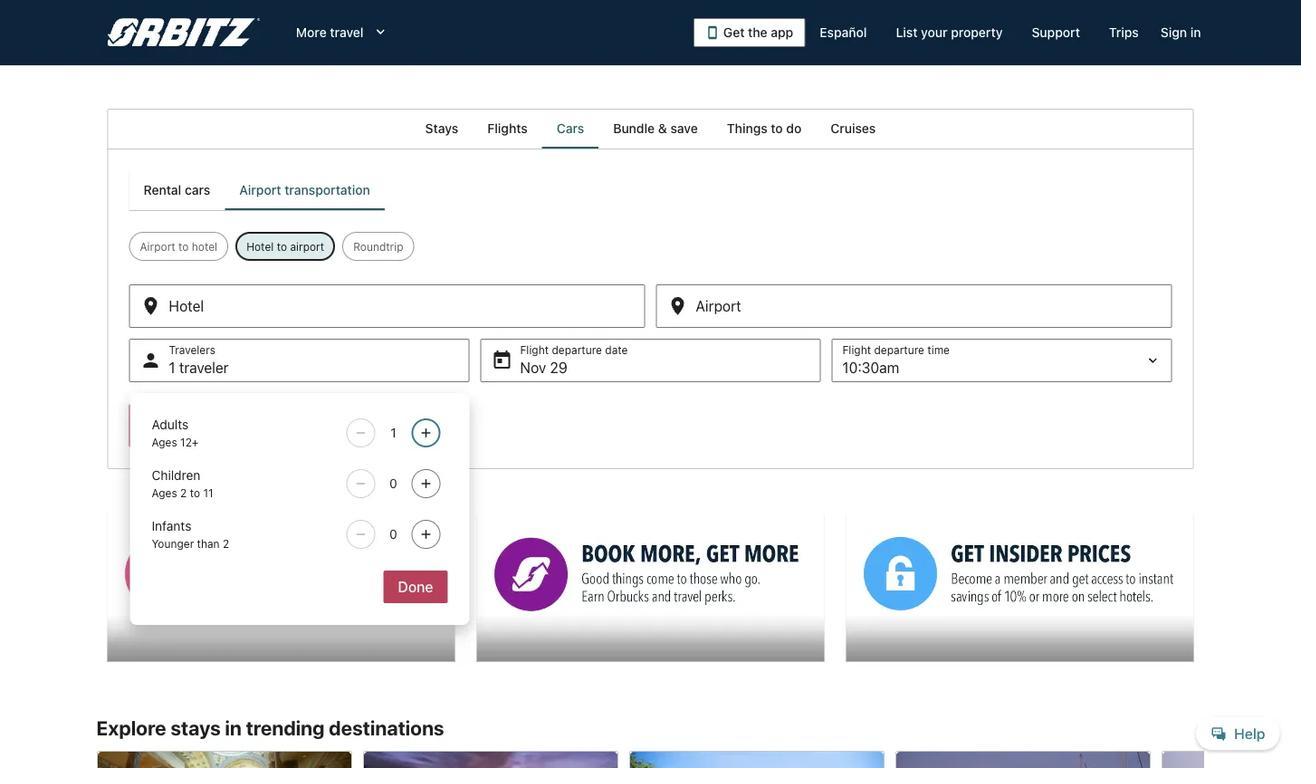 Task type: describe. For each thing, give the bounding box(es) containing it.
&
[[658, 121, 668, 136]]

hotel
[[192, 240, 218, 253]]

rental cars link
[[129, 170, 225, 210]]

download the app button image
[[706, 25, 720, 40]]

in inside main content
[[225, 716, 242, 740]]

bundle & save link
[[599, 109, 713, 149]]

increase the number of adults image
[[415, 426, 437, 440]]

support
[[1032, 25, 1081, 40]]

in inside dropdown button
[[1191, 25, 1202, 40]]

younger
[[152, 537, 194, 550]]

support link
[[1018, 16, 1095, 49]]

2 inside children ages 2 to 11
[[180, 486, 187, 499]]

more travel
[[296, 25, 364, 40]]

explore stays in trending destinations main content
[[0, 109, 1302, 768]]

search button
[[129, 404, 205, 448]]

1 traveler
[[169, 359, 229, 376]]

nov 29 button
[[481, 339, 821, 382]]

get
[[724, 25, 745, 40]]

property
[[951, 25, 1003, 40]]

bundle & save
[[614, 121, 698, 136]]

list your property
[[896, 25, 1003, 40]]

trips
[[1110, 25, 1139, 40]]

decrease the number of adults image
[[350, 426, 372, 440]]

29
[[550, 359, 568, 376]]

explore
[[96, 716, 166, 740]]

sign in
[[1161, 25, 1202, 40]]

do
[[787, 121, 802, 136]]

than
[[197, 537, 220, 550]]

airport to hotel
[[140, 240, 218, 253]]

get the app
[[724, 25, 794, 40]]

increase the number of infants image
[[415, 527, 437, 542]]

stays
[[171, 716, 221, 740]]

your
[[921, 25, 948, 40]]

flights link
[[473, 109, 542, 149]]

adults ages 12+
[[152, 417, 199, 448]]

to inside children ages 2 to 11
[[190, 486, 200, 499]]

list your property link
[[882, 16, 1018, 49]]

things
[[727, 121, 768, 136]]

traveler
[[179, 359, 229, 376]]

cars link
[[542, 109, 599, 149]]

sign
[[1161, 25, 1188, 40]]

the
[[748, 25, 768, 40]]

orbitz logo image
[[107, 18, 260, 47]]

airport for airport transportation
[[239, 183, 281, 197]]

cruises link
[[817, 109, 891, 149]]

app
[[771, 25, 794, 40]]

bundle
[[614, 121, 655, 136]]

opens in a new window image
[[476, 513, 492, 529]]

cars
[[185, 183, 210, 197]]

save
[[671, 121, 698, 136]]

done
[[398, 578, 433, 596]]

children
[[152, 468, 201, 483]]

adults
[[152, 417, 189, 432]]

2 inside infants younger than 2
[[223, 537, 229, 550]]

1 traveler button
[[129, 339, 470, 382]]

more travel button
[[282, 16, 404, 49]]



Task type: vqa. For each thing, say whether or not it's contained in the screenshot.
morning (5:00am - 11:59am) associated with Departure
no



Task type: locate. For each thing, give the bounding box(es) containing it.
to for things
[[771, 121, 783, 136]]

stays
[[425, 121, 459, 136]]

1 vertical spatial airport
[[140, 240, 175, 253]]

1 horizontal spatial 2
[[223, 537, 229, 550]]

things to do link
[[713, 109, 817, 149]]

airport for airport to hotel
[[140, 240, 175, 253]]

trending
[[246, 716, 325, 740]]

2
[[180, 486, 187, 499], [223, 537, 229, 550]]

explore stays in trending destinations
[[96, 716, 444, 740]]

in right stays
[[225, 716, 242, 740]]

to right hotel
[[277, 240, 287, 253]]

nov
[[520, 359, 546, 376]]

1 horizontal spatial airport
[[239, 183, 281, 197]]

get the app link
[[694, 18, 806, 47]]

airport left hotel
[[140, 240, 175, 253]]

tab list for hotel to airport
[[129, 170, 385, 210]]

to for airport
[[179, 240, 189, 253]]

infants younger than 2
[[152, 519, 229, 550]]

more
[[296, 25, 327, 40]]

sign in button
[[1154, 16, 1209, 49]]

1
[[169, 359, 175, 376]]

1 vertical spatial ages
[[152, 486, 177, 499]]

travel
[[330, 25, 364, 40]]

airport transportation
[[239, 183, 370, 197]]

decrease the number of infants image
[[350, 527, 372, 542]]

airport transportation link
[[225, 170, 385, 210]]

decrease the number of children image
[[350, 477, 372, 491]]

2 right than
[[223, 537, 229, 550]]

airport inside 'link'
[[239, 183, 281, 197]]

in
[[1191, 25, 1202, 40], [225, 716, 242, 740]]

0 vertical spatial ages
[[152, 436, 177, 448]]

to
[[771, 121, 783, 136], [179, 240, 189, 253], [277, 240, 287, 253], [190, 486, 200, 499]]

ages inside children ages 2 to 11
[[152, 486, 177, 499]]

12+
[[180, 436, 199, 448]]

to inside "link"
[[771, 121, 783, 136]]

0 vertical spatial 2
[[180, 486, 187, 499]]

nov 29
[[520, 359, 568, 376]]

opens in a new window image
[[106, 513, 123, 529]]

roundtrip
[[353, 240, 404, 253]]

cruises
[[831, 121, 876, 136]]

search
[[144, 417, 191, 434]]

0 vertical spatial airport
[[239, 183, 281, 197]]

tab list containing rental cars
[[129, 170, 385, 210]]

0 horizontal spatial 2
[[180, 486, 187, 499]]

infants
[[152, 519, 192, 534]]

hotel to airport
[[247, 240, 324, 253]]

done button
[[384, 571, 448, 603]]

tab list
[[107, 109, 1194, 149], [129, 170, 385, 210]]

0 horizontal spatial airport
[[140, 240, 175, 253]]

increase the number of children image
[[415, 477, 437, 491]]

rental
[[144, 183, 181, 197]]

tab list containing stays
[[107, 109, 1194, 149]]

to left 11
[[190, 486, 200, 499]]

airport up hotel
[[239, 183, 281, 197]]

1 vertical spatial in
[[225, 716, 242, 740]]

trips link
[[1095, 16, 1154, 49]]

rental cars
[[144, 183, 210, 197]]

español button
[[806, 16, 882, 49]]

1 vertical spatial 2
[[223, 537, 229, 550]]

0 vertical spatial tab list
[[107, 109, 1194, 149]]

airport
[[290, 240, 324, 253]]

0 horizontal spatial in
[[225, 716, 242, 740]]

2 ages from the top
[[152, 486, 177, 499]]

11
[[203, 486, 213, 499]]

español
[[820, 25, 867, 40]]

children ages 2 to 11
[[152, 468, 213, 499]]

list
[[896, 25, 918, 40]]

ages down "search"
[[152, 436, 177, 448]]

ages down children
[[152, 486, 177, 499]]

ages inside adults ages 12+
[[152, 436, 177, 448]]

to left do
[[771, 121, 783, 136]]

to for hotel
[[277, 240, 287, 253]]

1 horizontal spatial in
[[1191, 25, 1202, 40]]

stays link
[[411, 109, 473, 149]]

flights
[[488, 121, 528, 136]]

hotel
[[247, 240, 274, 253]]

to left hotel
[[179, 240, 189, 253]]

2 down children
[[180, 486, 187, 499]]

1 ages from the top
[[152, 436, 177, 448]]

ages for adults
[[152, 436, 177, 448]]

destinations
[[329, 716, 444, 740]]

0 vertical spatial in
[[1191, 25, 1202, 40]]

ages
[[152, 436, 177, 448], [152, 486, 177, 499]]

things to do
[[727, 121, 802, 136]]

airport
[[239, 183, 281, 197], [140, 240, 175, 253]]

ages for children
[[152, 486, 177, 499]]

cars
[[557, 121, 585, 136]]

in right sign
[[1191, 25, 1202, 40]]

transportation
[[285, 183, 370, 197]]

tab list for airport to hotel
[[107, 109, 1194, 149]]

1 vertical spatial tab list
[[129, 170, 385, 210]]



